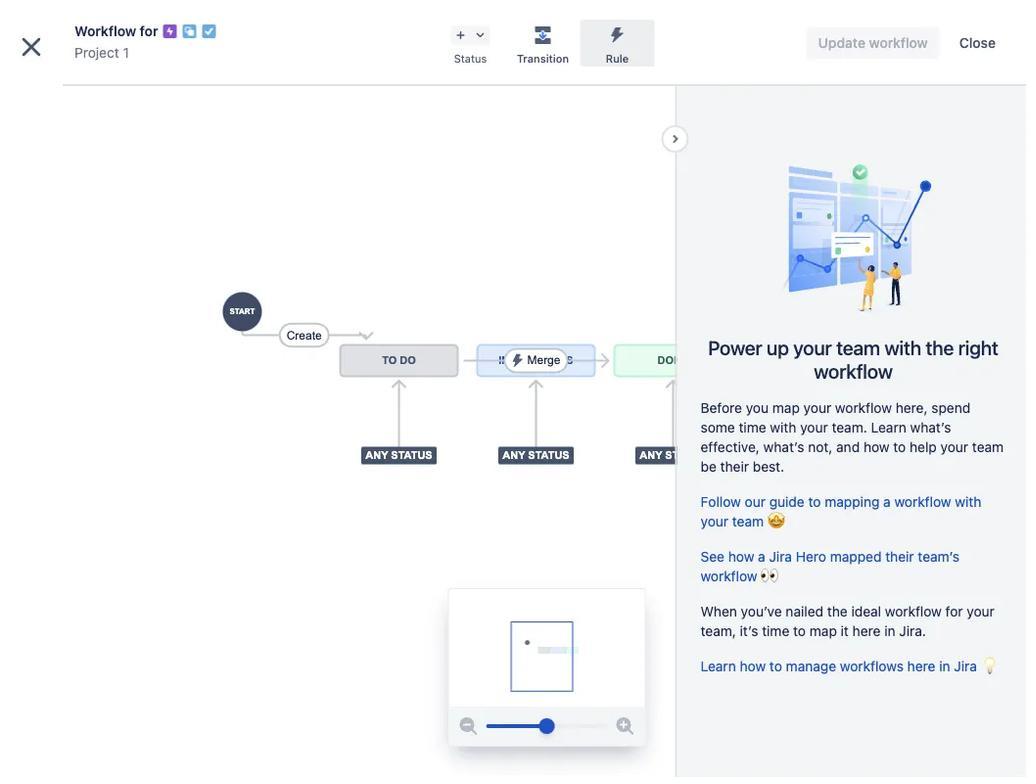 Task type: locate. For each thing, give the bounding box(es) containing it.
0 vertical spatial jira
[[769, 549, 792, 565]]

1 horizontal spatial team
[[836, 336, 880, 359]]

jira software image
[[51, 15, 74, 39], [51, 15, 74, 39]]

0 vertical spatial their
[[720, 459, 749, 475]]

1 vertical spatial their
[[886, 549, 914, 565]]

team
[[836, 336, 880, 359], [972, 439, 1004, 455], [732, 514, 764, 530]]

your
[[794, 336, 832, 359], [804, 400, 832, 416], [800, 420, 828, 436], [941, 439, 969, 455], [701, 514, 729, 530], [967, 604, 995, 620]]

how right see
[[728, 549, 755, 565]]

how for see how a jira hero mapped their team's workflow
[[728, 549, 755, 565]]

1 horizontal spatial the
[[926, 336, 954, 359]]

0 vertical spatial map
[[773, 400, 800, 416]]

1 vertical spatial team
[[972, 439, 1004, 455]]

before
[[701, 400, 742, 416]]

learn how to manage workflows here in jira 💡
[[701, 658, 995, 675]]

time
[[739, 420, 766, 436], [762, 623, 790, 639]]

learn down team,
[[701, 658, 736, 675]]

1 horizontal spatial with
[[885, 336, 922, 359]]

0 horizontal spatial what's
[[764, 439, 805, 455]]

learn down here,
[[871, 420, 907, 436]]

0 vertical spatial with
[[885, 336, 922, 359]]

rule
[[606, 52, 629, 65]]

1 vertical spatial how
[[728, 549, 755, 565]]

in
[[885, 623, 896, 639], [939, 658, 951, 675]]

to left help
[[894, 439, 906, 455]]

jira up 👀
[[769, 549, 792, 565]]

Zoom level range field
[[486, 707, 608, 746]]

nailed
[[786, 604, 824, 620]]

here inside the when you've nailed the ideal workflow for your team, it's time to map it here in jira.
[[853, 623, 881, 639]]

a
[[884, 494, 891, 510], [758, 549, 766, 565]]

what's
[[910, 420, 951, 436], [764, 439, 805, 455]]

0 vertical spatial what's
[[910, 420, 951, 436]]

1 horizontal spatial a
[[884, 494, 891, 510]]

0 horizontal spatial in
[[885, 623, 896, 639]]

what's up best. in the bottom of the page
[[764, 439, 805, 455]]

how right and
[[864, 439, 890, 455]]

1 horizontal spatial their
[[886, 549, 914, 565]]

to inside the follow our guide to mapping a workflow with your team
[[808, 494, 821, 510]]

1 vertical spatial with
[[770, 420, 797, 436]]

jira
[[769, 549, 792, 565], [954, 658, 977, 675]]

your inside the follow our guide to mapping a workflow with your team
[[701, 514, 729, 530]]

the up it
[[827, 604, 848, 620]]

in left the 💡
[[939, 658, 951, 675]]

map inside before you map your workflow here, spend some time with your team. learn what's effective, what's not, and how to help your team be their best.
[[773, 400, 800, 416]]

to down nailed
[[793, 623, 806, 639]]

0 vertical spatial how
[[864, 439, 890, 455]]

learn
[[871, 420, 907, 436], [701, 658, 736, 675]]

2 horizontal spatial team
[[972, 439, 1004, 455]]

with up best. in the bottom of the page
[[770, 420, 797, 436]]

time down you
[[739, 420, 766, 436]]

0 horizontal spatial learn
[[701, 658, 736, 675]]

with up here,
[[885, 336, 922, 359]]

close workflow editor image
[[16, 31, 47, 63]]

team right help
[[972, 439, 1004, 455]]

0 horizontal spatial here
[[853, 623, 881, 639]]

0 horizontal spatial a
[[758, 549, 766, 565]]

be
[[701, 459, 717, 475]]

0 vertical spatial in
[[885, 623, 896, 639]]

how down 'it's'
[[740, 658, 766, 675]]

here
[[853, 623, 881, 639], [908, 658, 936, 675]]

team inside the follow our guide to mapping a workflow with your team
[[732, 514, 764, 530]]

map inside the when you've nailed the ideal workflow for your team, it's time to map it here in jira.
[[810, 623, 837, 639]]

jira left the 💡
[[954, 658, 977, 675]]

1 horizontal spatial in
[[939, 658, 951, 675]]

power up your team with the right workflow
[[708, 336, 999, 382]]

not,
[[808, 439, 833, 455]]

effective,
[[701, 439, 760, 455]]

for
[[140, 23, 158, 39], [946, 604, 963, 620]]

0 vertical spatial time
[[739, 420, 766, 436]]

to inside before you map your workflow here, spend some time with your team. learn what's effective, what's not, and how to help your team be their best.
[[894, 439, 906, 455]]

what's up help
[[910, 420, 951, 436]]

zoom out image
[[457, 715, 480, 738]]

team down our
[[732, 514, 764, 530]]

to
[[894, 439, 906, 455], [808, 494, 821, 510], [793, 623, 806, 639], [770, 658, 782, 675]]

1 horizontal spatial what's
[[910, 420, 951, 436]]

2 vertical spatial with
[[955, 494, 982, 510]]

0 horizontal spatial map
[[773, 400, 800, 416]]

the
[[926, 336, 954, 359], [827, 604, 848, 620]]

map left it
[[810, 623, 837, 639]]

time down you've
[[762, 623, 790, 639]]

workflow inside see how a jira hero mapped their team's workflow
[[701, 568, 758, 585]]

here down "ideal"
[[853, 623, 881, 639]]

for down team's
[[946, 604, 963, 620]]

our
[[745, 494, 766, 510]]

their down effective,
[[720, 459, 749, 475]]

right
[[959, 336, 999, 359]]

map right you
[[773, 400, 800, 416]]

0 horizontal spatial for
[[140, 23, 158, 39]]

the left right
[[926, 336, 954, 359]]

0 vertical spatial learn
[[871, 420, 907, 436]]

0 horizontal spatial the
[[827, 604, 848, 620]]

1 horizontal spatial map
[[810, 623, 837, 639]]

a up 👀
[[758, 549, 766, 565]]

you
[[746, 400, 769, 416]]

0 horizontal spatial jira
[[769, 549, 792, 565]]

their
[[720, 459, 749, 475], [886, 549, 914, 565]]

how
[[864, 439, 890, 455], [728, 549, 755, 565], [740, 658, 766, 675]]

it's
[[740, 623, 758, 639]]

1 horizontal spatial for
[[946, 604, 963, 620]]

0 vertical spatial team
[[836, 336, 880, 359]]

0 vertical spatial a
[[884, 494, 891, 510]]

guide
[[770, 494, 805, 510]]

power
[[708, 336, 763, 359]]

2 horizontal spatial with
[[955, 494, 982, 510]]

here down jira. at right bottom
[[908, 658, 936, 675]]

map
[[773, 400, 800, 416], [810, 623, 837, 639]]

1 horizontal spatial here
[[908, 658, 936, 675]]

2 vertical spatial team
[[732, 514, 764, 530]]

how inside see how a jira hero mapped their team's workflow
[[728, 549, 755, 565]]

see
[[701, 549, 725, 565]]

0 vertical spatial the
[[926, 336, 954, 359]]

1 vertical spatial in
[[939, 658, 951, 675]]

in inside the when you've nailed the ideal workflow for your team, it's time to map it here in jira.
[[885, 623, 896, 639]]

1 horizontal spatial learn
[[871, 420, 907, 436]]

a right mapping
[[884, 494, 891, 510]]

1 vertical spatial the
[[827, 604, 848, 620]]

with
[[885, 336, 922, 359], [770, 420, 797, 436], [955, 494, 982, 510]]

1 vertical spatial jira
[[954, 658, 977, 675]]

zoom in image
[[614, 715, 637, 738]]

with up team's
[[955, 494, 982, 510]]

team inside before you map your workflow here, spend some time with your team. learn what's effective, what's not, and how to help your team be their best.
[[972, 439, 1004, 455]]

to right guide
[[808, 494, 821, 510]]

rule button
[[580, 20, 655, 67]]

1 vertical spatial for
[[946, 604, 963, 620]]

the inside the power up your team with the right workflow
[[926, 336, 954, 359]]

0 horizontal spatial with
[[770, 420, 797, 436]]

0 horizontal spatial team
[[732, 514, 764, 530]]

2 vertical spatial how
[[740, 658, 766, 675]]

here,
[[896, 400, 928, 416]]

follow
[[701, 494, 741, 510]]

team right up
[[836, 336, 880, 359]]

1 vertical spatial a
[[758, 549, 766, 565]]

banner
[[0, 0, 1027, 55]]

in left jira. at right bottom
[[885, 623, 896, 639]]

how for learn how to manage workflows here in jira 💡
[[740, 658, 766, 675]]

1 vertical spatial time
[[762, 623, 790, 639]]

0 vertical spatial here
[[853, 623, 881, 639]]

their left team's
[[886, 549, 914, 565]]

1 vertical spatial map
[[810, 623, 837, 639]]

1 vertical spatial here
[[908, 658, 936, 675]]

workflow
[[814, 359, 893, 382], [835, 400, 892, 416], [895, 494, 951, 510], [701, 568, 758, 585], [885, 604, 942, 620]]

for right workflow
[[140, 23, 158, 39]]

it
[[841, 623, 849, 639]]

workflow inside the power up your team with the right workflow
[[814, 359, 893, 382]]

jira inside see how a jira hero mapped their team's workflow
[[769, 549, 792, 565]]

0 horizontal spatial their
[[720, 459, 749, 475]]



Task type: vqa. For each thing, say whether or not it's contained in the screenshot.
TEAM inside the the Power up your team with the right workflow
yes



Task type: describe. For each thing, give the bounding box(es) containing it.
learn inside before you map your workflow here, spend some time with your team. learn what's effective, what's not, and how to help your team be their best.
[[871, 420, 907, 436]]

0 vertical spatial for
[[140, 23, 158, 39]]

up
[[767, 336, 789, 359]]

workflows
[[840, 658, 904, 675]]

your inside the when you've nailed the ideal workflow for your team, it's time to map it here in jira.
[[967, 604, 995, 620]]

close button
[[948, 27, 1008, 59]]

1
[[123, 45, 129, 61]]

create image
[[528, 15, 551, 39]]

hero
[[796, 549, 827, 565]]

some
[[701, 420, 735, 436]]

project 1
[[74, 45, 129, 61]]

power up your team with the right workflow dialog
[[0, 0, 1027, 779]]

you're in the workflow viewfinder, use the arrow keys to move it element
[[449, 590, 645, 707]]

💡
[[981, 658, 995, 675]]

how inside before you map your workflow here, spend some time with your team. learn what's effective, what's not, and how to help your team be their best.
[[864, 439, 890, 455]]

transition
[[517, 52, 569, 65]]

when
[[701, 604, 737, 620]]

status
[[454, 52, 487, 65]]

workflow inside before you map your workflow here, spend some time with your team. learn what's effective, what's not, and how to help your team be their best.
[[835, 400, 892, 416]]

with inside the power up your team with the right workflow
[[885, 336, 922, 359]]

to left manage
[[770, 658, 782, 675]]

mapped
[[830, 549, 882, 565]]

time inside before you map your workflow here, spend some time with your team. learn what's effective, what's not, and how to help your team be their best.
[[739, 420, 766, 436]]

their inside see how a jira hero mapped their team's workflow
[[886, 549, 914, 565]]

ideal
[[852, 604, 881, 620]]

project
[[74, 45, 119, 61]]

help
[[910, 439, 937, 455]]

best.
[[753, 459, 785, 475]]

see how a jira hero mapped their team's workflow
[[701, 549, 960, 585]]

a inside see how a jira hero mapped their team's workflow
[[758, 549, 766, 565]]

team.
[[832, 420, 868, 436]]

follow our guide to mapping a workflow with your team
[[701, 494, 982, 530]]

workflow inside the follow our guide to mapping a workflow with your team
[[895, 494, 951, 510]]

project 1 link
[[74, 41, 129, 65]]

team,
[[701, 623, 736, 639]]

Search field
[[655, 11, 851, 43]]

the inside the when you've nailed the ideal workflow for your team, it's time to map it here in jira.
[[827, 604, 848, 620]]

primary element
[[12, 0, 655, 54]]

transition button
[[506, 20, 580, 67]]

manage
[[786, 658, 836, 675]]

workflow inside the when you've nailed the ideal workflow for your team, it's time to map it here in jira.
[[885, 604, 942, 620]]

👀
[[761, 568, 775, 585]]

with inside the follow our guide to mapping a workflow with your team
[[955, 494, 982, 510]]

time inside the when you've nailed the ideal workflow for your team, it's time to map it here in jira.
[[762, 623, 790, 639]]

a inside the follow our guide to mapping a workflow with your team
[[884, 494, 891, 510]]

close
[[960, 35, 996, 51]]

mapping
[[825, 494, 880, 510]]

to inside the when you've nailed the ideal workflow for your team, it's time to map it here in jira.
[[793, 623, 806, 639]]

1 vertical spatial what's
[[764, 439, 805, 455]]

before you map your workflow here, spend some time with your team. learn what's effective, what's not, and how to help your team be their best.
[[701, 400, 1004, 475]]

spend
[[932, 400, 971, 416]]

1 horizontal spatial jira
[[954, 658, 977, 675]]

your inside the power up your team with the right workflow
[[794, 336, 832, 359]]

and
[[836, 439, 860, 455]]

team's
[[918, 549, 960, 565]]

for inside the when you've nailed the ideal workflow for your team, it's time to map it here in jira.
[[946, 604, 963, 620]]

their inside before you map your workflow here, spend some time with your team. learn what's effective, what's not, and how to help your team be their best.
[[720, 459, 749, 475]]

you've
[[741, 604, 782, 620]]

workflow
[[74, 23, 136, 39]]

when you've nailed the ideal workflow for your team, it's time to map it here in jira.
[[701, 604, 995, 639]]

jira.
[[899, 623, 926, 639]]

with inside before you map your workflow here, spend some time with your team. learn what's effective, what's not, and how to help your team be their best.
[[770, 420, 797, 436]]

1 vertical spatial learn
[[701, 658, 736, 675]]

team inside the power up your team with the right workflow
[[836, 336, 880, 359]]

workflow for
[[74, 23, 158, 39]]

🤩
[[768, 514, 781, 530]]



